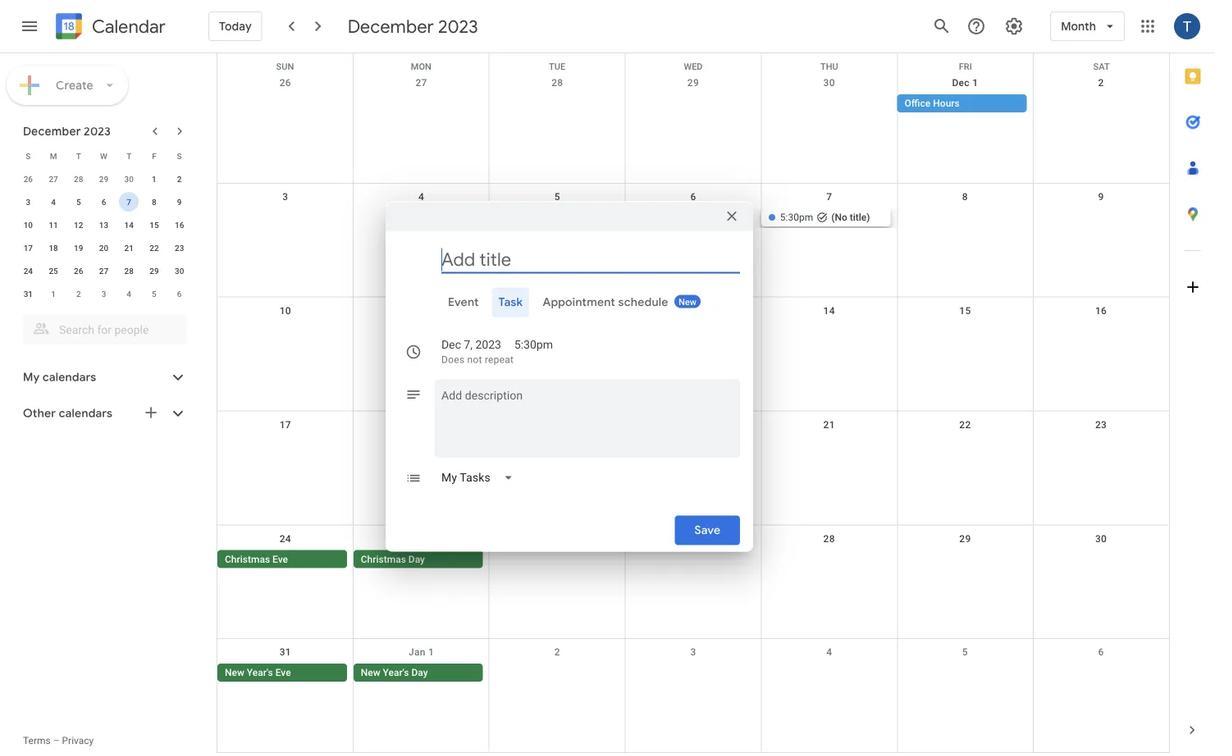Task type: describe. For each thing, give the bounding box(es) containing it.
23 element
[[170, 238, 189, 258]]

mon
[[411, 62, 432, 72]]

Add title text field
[[442, 247, 740, 272]]

other calendars button
[[3, 401, 204, 427]]

terms link
[[23, 735, 51, 747]]

7 inside cell
[[127, 197, 131, 207]]

17 inside grid
[[280, 419, 291, 430]]

20 element
[[94, 238, 114, 258]]

14 inside 'element'
[[124, 220, 134, 230]]

1 down f
[[152, 174, 157, 184]]

not
[[467, 354, 482, 366]]

privacy
[[62, 735, 94, 747]]

2 t from the left
[[127, 151, 132, 161]]

15 inside row group
[[150, 220, 159, 230]]

1 horizontal spatial 10
[[280, 305, 291, 317]]

my calendars button
[[3, 364, 204, 391]]

1 down 25 element
[[51, 289, 56, 299]]

8 for december 2023
[[152, 197, 157, 207]]

terms
[[23, 735, 51, 747]]

task
[[499, 295, 523, 310]]

18
[[49, 243, 58, 253]]

january 6 element
[[170, 284, 189, 304]]

12 inside row group
[[74, 220, 83, 230]]

sun
[[276, 62, 294, 72]]

1 right jan
[[428, 647, 434, 658]]

new
[[679, 297, 697, 307]]

january 3 element
[[94, 284, 114, 304]]

jan
[[409, 647, 426, 658]]

3 inside january 3 element
[[101, 289, 106, 299]]

event button
[[442, 288, 486, 317]]

does not repeat
[[442, 354, 514, 366]]

1 vertical spatial 15
[[960, 305, 971, 317]]

wed
[[684, 62, 703, 72]]

30 inside the november 30 element
[[124, 174, 134, 184]]

thu
[[821, 62, 839, 72]]

1 horizontal spatial 24
[[280, 533, 291, 544]]

21 element
[[119, 238, 139, 258]]

december 2023 grid
[[16, 144, 192, 305]]

2 vertical spatial 2023
[[476, 338, 501, 352]]

year's for day
[[383, 667, 409, 679]]

new element
[[675, 295, 701, 308]]

Search for people text field
[[33, 315, 177, 345]]

office hours
[[905, 98, 960, 109]]

add other calendars image
[[143, 405, 159, 421]]

5 inside january 5 element
[[152, 289, 157, 299]]

14 element
[[119, 215, 139, 235]]

7,
[[464, 338, 473, 352]]

20
[[99, 243, 108, 253]]

office
[[905, 98, 931, 109]]

november 26 element
[[18, 169, 38, 189]]

main drawer image
[[20, 16, 39, 36]]

dec 7, 2023
[[442, 338, 501, 352]]

row containing sun
[[217, 53, 1170, 72]]

13 inside grid
[[688, 305, 699, 317]]

1 vertical spatial 16
[[1096, 305, 1107, 317]]

w
[[100, 151, 107, 161]]

tab list containing event
[[399, 288, 740, 317]]

5:30pm inside grid
[[780, 212, 813, 223]]

christmas day button
[[354, 550, 483, 568]]

christmas day
[[361, 553, 425, 565]]

fri
[[959, 62, 972, 72]]

Add description text field
[[435, 386, 740, 445]]

other calendars
[[23, 406, 113, 421]]

my calendars
[[23, 370, 96, 385]]

new year's eve
[[225, 667, 291, 679]]

2 vertical spatial 26
[[74, 266, 83, 276]]

month
[[1061, 19, 1096, 34]]

17 inside row group
[[24, 243, 33, 253]]

1 horizontal spatial tab list
[[1170, 53, 1215, 707]]

new for new year's day
[[361, 667, 381, 679]]

1 vertical spatial 2023
[[84, 124, 111, 139]]

29 element
[[144, 261, 164, 281]]

25
[[49, 266, 58, 276]]

10 element
[[18, 215, 38, 235]]

31 for jan 1
[[280, 647, 291, 658]]

dec for dec 1
[[952, 77, 970, 89]]

january 5 element
[[144, 284, 164, 304]]

day inside button
[[412, 667, 428, 679]]

24 element
[[18, 261, 38, 281]]

27 element
[[94, 261, 114, 281]]

january 4 element
[[119, 284, 139, 304]]

christmas eve button
[[217, 550, 347, 568]]

10 inside row group
[[24, 220, 33, 230]]

22 inside row group
[[150, 243, 159, 253]]

repeat
[[485, 354, 514, 366]]



Task type: vqa. For each thing, say whether or not it's contained in the screenshot.


Task type: locate. For each thing, give the bounding box(es) containing it.
1 horizontal spatial 26
[[74, 266, 83, 276]]

appointment schedule
[[543, 295, 668, 310]]

(no title)
[[832, 212, 870, 223]]

19 element
[[69, 238, 88, 258]]

1 horizontal spatial t
[[127, 151, 132, 161]]

1 horizontal spatial 7
[[827, 191, 832, 203]]

17 element
[[18, 238, 38, 258]]

30 element
[[170, 261, 189, 281]]

f
[[152, 151, 156, 161]]

14
[[124, 220, 134, 230], [824, 305, 835, 317]]

0 horizontal spatial 16
[[175, 220, 184, 230]]

1 s from the left
[[26, 151, 31, 161]]

18 element
[[44, 238, 63, 258]]

13
[[99, 220, 108, 230], [688, 305, 699, 317]]

26
[[280, 77, 291, 89], [24, 174, 33, 184], [74, 266, 83, 276]]

26 down 19
[[74, 266, 83, 276]]

christmas for christmas eve
[[225, 553, 270, 565]]

12
[[74, 220, 83, 230], [552, 305, 563, 317]]

0 horizontal spatial year's
[[247, 667, 273, 679]]

2023
[[438, 15, 478, 38], [84, 124, 111, 139], [476, 338, 501, 352]]

1 t from the left
[[76, 151, 81, 161]]

calendars for my calendars
[[43, 370, 96, 385]]

christmas for christmas day
[[361, 553, 406, 565]]

cell
[[217, 94, 353, 114], [353, 94, 489, 114], [489, 94, 625, 114], [625, 94, 761, 114], [761, 94, 897, 114], [1033, 94, 1169, 114], [217, 208, 353, 228], [353, 208, 489, 228], [489, 208, 625, 228], [625, 208, 761, 228], [897, 208, 1033, 228], [489, 550, 625, 570], [625, 550, 761, 570], [761, 550, 897, 570], [897, 550, 1033, 570], [489, 664, 625, 684], [625, 664, 761, 684], [761, 664, 897, 684], [897, 664, 1033, 684]]

dec down fri
[[952, 77, 970, 89]]

16
[[175, 220, 184, 230], [1096, 305, 1107, 317]]

12 right task button
[[552, 305, 563, 317]]

0 vertical spatial 15
[[150, 220, 159, 230]]

0 horizontal spatial s
[[26, 151, 31, 161]]

create button
[[7, 66, 128, 105]]

21
[[124, 243, 134, 253], [824, 419, 835, 430]]

1 christmas from the left
[[225, 553, 270, 565]]

1 year's from the left
[[247, 667, 273, 679]]

row group
[[16, 167, 192, 305]]

new for new year's eve
[[225, 667, 244, 679]]

9 for december 2023
[[177, 197, 182, 207]]

1 horizontal spatial christmas
[[361, 553, 406, 565]]

november 28 element
[[69, 169, 88, 189]]

1 vertical spatial december 2023
[[23, 124, 111, 139]]

0 horizontal spatial 9
[[177, 197, 182, 207]]

11 element
[[44, 215, 63, 235]]

1 up office hours button
[[973, 77, 979, 89]]

november 30 element
[[119, 169, 139, 189]]

0 vertical spatial 10
[[24, 220, 33, 230]]

1
[[973, 77, 979, 89], [152, 174, 157, 184], [51, 289, 56, 299], [428, 647, 434, 658]]

t up november 28 element
[[76, 151, 81, 161]]

december 2023 up the mon
[[348, 15, 478, 38]]

calendars up other calendars
[[43, 370, 96, 385]]

december up m
[[23, 124, 81, 139]]

2 s from the left
[[177, 151, 182, 161]]

0 vertical spatial 23
[[175, 243, 184, 253]]

1 vertical spatial eve
[[276, 667, 291, 679]]

1 horizontal spatial 31
[[280, 647, 291, 658]]

today button
[[208, 7, 262, 46]]

row
[[217, 53, 1170, 72], [217, 70, 1170, 184], [16, 144, 192, 167], [16, 167, 192, 190], [217, 184, 1170, 298], [16, 190, 192, 213], [16, 213, 192, 236], [16, 236, 192, 259], [16, 259, 192, 282], [16, 282, 192, 305], [217, 298, 1170, 412], [217, 412, 1170, 526], [217, 526, 1170, 639], [217, 639, 1170, 753]]

0 vertical spatial 26
[[280, 77, 291, 89]]

1 horizontal spatial 15
[[960, 305, 971, 317]]

privacy link
[[62, 735, 94, 747]]

(no
[[832, 212, 848, 223]]

12 element
[[69, 215, 88, 235]]

26 element
[[69, 261, 88, 281]]

22 element
[[144, 238, 164, 258]]

0 horizontal spatial 17
[[24, 243, 33, 253]]

calendar element
[[53, 10, 166, 46]]

0 vertical spatial 24
[[24, 266, 33, 276]]

event
[[448, 295, 479, 310]]

dec 1
[[952, 77, 979, 89]]

2 year's from the left
[[383, 667, 409, 679]]

month button
[[1051, 7, 1125, 46]]

1 horizontal spatial 16
[[1096, 305, 1107, 317]]

dec up the does
[[442, 338, 461, 352]]

s
[[26, 151, 31, 161], [177, 151, 182, 161]]

23 inside 23 element
[[175, 243, 184, 253]]

1 vertical spatial 10
[[280, 305, 291, 317]]

row containing s
[[16, 144, 192, 167]]

0 vertical spatial 14
[[124, 220, 134, 230]]

31 inside row group
[[24, 289, 33, 299]]

0 horizontal spatial 21
[[124, 243, 134, 253]]

0 vertical spatial day
[[409, 553, 425, 565]]

21 inside 21 element
[[124, 243, 134, 253]]

2
[[1099, 77, 1104, 89], [177, 174, 182, 184], [76, 289, 81, 299], [555, 647, 560, 658]]

1 horizontal spatial year's
[[383, 667, 409, 679]]

12 up 19
[[74, 220, 83, 230]]

17
[[24, 243, 33, 253], [280, 419, 291, 430]]

0 horizontal spatial 15
[[150, 220, 159, 230]]

november 29 element
[[94, 169, 114, 189]]

0 vertical spatial calendars
[[43, 370, 96, 385]]

1 vertical spatial 13
[[688, 305, 699, 317]]

calendars for other calendars
[[59, 406, 113, 421]]

0 horizontal spatial 24
[[24, 266, 33, 276]]

today
[[219, 19, 252, 34]]

january 2 element
[[69, 284, 88, 304]]

27 inside 'element'
[[99, 266, 108, 276]]

tue
[[549, 62, 566, 72]]

2 christmas from the left
[[361, 553, 406, 565]]

0 vertical spatial december
[[348, 15, 434, 38]]

1 vertical spatial 23
[[1096, 419, 1107, 430]]

26 for 1
[[24, 174, 33, 184]]

0 horizontal spatial christmas
[[225, 553, 270, 565]]

christmas
[[225, 553, 270, 565], [361, 553, 406, 565]]

1 horizontal spatial 17
[[280, 419, 291, 430]]

m
[[50, 151, 57, 161]]

support image
[[967, 16, 987, 36]]

–
[[53, 735, 60, 747]]

0 horizontal spatial 22
[[150, 243, 159, 253]]

schedule
[[618, 295, 668, 310]]

7
[[827, 191, 832, 203], [127, 197, 131, 207]]

2 new from the left
[[361, 667, 381, 679]]

t
[[76, 151, 81, 161], [127, 151, 132, 161]]

task button
[[492, 288, 530, 317]]

jan 1
[[409, 647, 434, 658]]

office hours button
[[898, 94, 1027, 112]]

dec
[[952, 77, 970, 89], [442, 338, 461, 352]]

1 vertical spatial 31
[[280, 647, 291, 658]]

new year's day
[[361, 667, 428, 679]]

4
[[419, 191, 424, 203], [51, 197, 56, 207], [127, 289, 131, 299], [827, 647, 832, 658]]

7 up '14' 'element'
[[127, 197, 131, 207]]

0 vertical spatial 12
[[74, 220, 83, 230]]

0 vertical spatial eve
[[273, 553, 288, 565]]

28 element
[[119, 261, 139, 281]]

1 new from the left
[[225, 667, 244, 679]]

0 vertical spatial december 2023
[[348, 15, 478, 38]]

0 horizontal spatial 31
[[24, 289, 33, 299]]

1 horizontal spatial 5:30pm
[[780, 212, 813, 223]]

None search field
[[0, 309, 204, 345]]

13 right schedule
[[688, 305, 699, 317]]

24 inside row group
[[24, 266, 33, 276]]

0 vertical spatial 16
[[175, 220, 184, 230]]

1 horizontal spatial 22
[[960, 419, 971, 430]]

1 vertical spatial 12
[[552, 305, 563, 317]]

calendars inside dropdown button
[[59, 406, 113, 421]]

0 vertical spatial dec
[[952, 77, 970, 89]]

1 horizontal spatial 12
[[552, 305, 563, 317]]

calendar
[[92, 15, 166, 38]]

24 up christmas eve button
[[280, 533, 291, 544]]

28
[[552, 77, 563, 89], [74, 174, 83, 184], [124, 266, 134, 276], [824, 533, 835, 544]]

december 2023
[[348, 15, 478, 38], [23, 124, 111, 139]]

my
[[23, 370, 40, 385]]

31 for 1
[[24, 289, 33, 299]]

8 inside row group
[[152, 197, 157, 207]]

15 element
[[144, 215, 164, 235]]

settings menu image
[[1005, 16, 1024, 36]]

1 horizontal spatial 9
[[1099, 191, 1104, 203]]

9 inside december 2023 grid
[[177, 197, 182, 207]]

1 vertical spatial 17
[[280, 419, 291, 430]]

3
[[283, 191, 288, 203], [26, 197, 31, 207], [101, 289, 106, 299], [691, 647, 696, 658]]

1 vertical spatial 22
[[960, 419, 971, 430]]

1 vertical spatial dec
[[442, 338, 461, 352]]

create
[[56, 78, 93, 93]]

year's inside button
[[383, 667, 409, 679]]

5:30pm left (no
[[780, 212, 813, 223]]

december up the mon
[[348, 15, 434, 38]]

1 vertical spatial 5:30pm
[[515, 338, 553, 352]]

1 vertical spatial day
[[412, 667, 428, 679]]

2 horizontal spatial 26
[[280, 77, 291, 89]]

8 for sun
[[963, 191, 968, 203]]

title)
[[850, 212, 870, 223]]

1 vertical spatial calendars
[[59, 406, 113, 421]]

christmas eve
[[225, 553, 288, 565]]

appointment
[[543, 295, 615, 310]]

31 down 24 element
[[24, 289, 33, 299]]

row group containing 26
[[16, 167, 192, 305]]

24
[[24, 266, 33, 276], [280, 533, 291, 544]]

new inside button
[[361, 667, 381, 679]]

year's for eve
[[247, 667, 273, 679]]

november 27 element
[[44, 169, 63, 189]]

1 horizontal spatial 14
[[824, 305, 835, 317]]

16 inside row group
[[175, 220, 184, 230]]

25 element
[[44, 261, 63, 281]]

5:30pm down task
[[515, 338, 553, 352]]

1 horizontal spatial 21
[[824, 419, 835, 430]]

december
[[348, 15, 434, 38], [23, 124, 81, 139]]

31 element
[[18, 284, 38, 304]]

1 horizontal spatial s
[[177, 151, 182, 161]]

0 horizontal spatial 23
[[175, 243, 184, 253]]

11
[[49, 220, 58, 230]]

5
[[555, 191, 560, 203], [76, 197, 81, 207], [152, 289, 157, 299], [963, 647, 968, 658]]

0 horizontal spatial 8
[[152, 197, 157, 207]]

grid containing 26
[[217, 53, 1170, 753]]

0 vertical spatial 13
[[99, 220, 108, 230]]

new inside button
[[225, 667, 244, 679]]

new
[[225, 667, 244, 679], [361, 667, 381, 679]]

26 left november 27 element
[[24, 174, 33, 184]]

0 horizontal spatial new
[[225, 667, 244, 679]]

0 horizontal spatial dec
[[442, 338, 461, 352]]

december 2023 up m
[[23, 124, 111, 139]]

year's inside button
[[247, 667, 273, 679]]

22
[[150, 243, 159, 253], [960, 419, 971, 430]]

0 vertical spatial 21
[[124, 243, 134, 253]]

26 down sun
[[280, 77, 291, 89]]

30
[[824, 77, 835, 89], [124, 174, 134, 184], [175, 266, 184, 276], [1096, 533, 1107, 544]]

terms – privacy
[[23, 735, 94, 747]]

6
[[691, 191, 696, 203], [101, 197, 106, 207], [177, 289, 182, 299], [1099, 647, 1104, 658]]

9 for sun
[[1099, 191, 1104, 203]]

23
[[175, 243, 184, 253], [1096, 419, 1107, 430]]

0 horizontal spatial 10
[[24, 220, 33, 230]]

7 cell
[[116, 190, 142, 213]]

10
[[24, 220, 33, 230], [280, 305, 291, 317]]

13 element
[[94, 215, 114, 235]]

1 vertical spatial 24
[[280, 533, 291, 544]]

1 horizontal spatial dec
[[952, 77, 970, 89]]

1 vertical spatial 26
[[24, 174, 33, 184]]

day inside button
[[409, 553, 425, 565]]

calendar heading
[[89, 15, 166, 38]]

0 vertical spatial 2023
[[438, 15, 478, 38]]

year's
[[247, 667, 273, 679], [383, 667, 409, 679]]

13 inside row group
[[99, 220, 108, 230]]

1 horizontal spatial 13
[[688, 305, 699, 317]]

0 vertical spatial 31
[[24, 289, 33, 299]]

13 up 20
[[99, 220, 108, 230]]

0 vertical spatial 5:30pm
[[780, 212, 813, 223]]

0 horizontal spatial 14
[[124, 220, 134, 230]]

1 vertical spatial 14
[[824, 305, 835, 317]]

0 horizontal spatial 5:30pm
[[515, 338, 553, 352]]

0 horizontal spatial t
[[76, 151, 81, 161]]

calendars down my calendars dropdown button
[[59, 406, 113, 421]]

0 horizontal spatial 13
[[99, 220, 108, 230]]

0 horizontal spatial 26
[[24, 174, 33, 184]]

24 up 31 element
[[24, 266, 33, 276]]

0 vertical spatial 17
[[24, 243, 33, 253]]

27
[[416, 77, 427, 89], [49, 174, 58, 184], [99, 266, 108, 276], [688, 533, 699, 544]]

sat
[[1094, 62, 1110, 72]]

new year's day button
[[354, 664, 483, 682]]

calendars
[[43, 370, 96, 385], [59, 406, 113, 421]]

other
[[23, 406, 56, 421]]

eve
[[273, 553, 288, 565], [276, 667, 291, 679]]

1 vertical spatial december
[[23, 124, 81, 139]]

8
[[963, 191, 968, 203], [152, 197, 157, 207]]

new year's eve button
[[217, 664, 347, 682]]

s right f
[[177, 151, 182, 161]]

29
[[688, 77, 699, 89], [99, 174, 108, 184], [150, 266, 159, 276], [960, 533, 971, 544]]

0 horizontal spatial 12
[[74, 220, 83, 230]]

0 horizontal spatial 7
[[127, 197, 131, 207]]

26 for dec 1
[[280, 77, 291, 89]]

does
[[442, 354, 465, 366]]

grid
[[217, 53, 1170, 753]]

1 vertical spatial 21
[[824, 419, 835, 430]]

t up the november 30 element
[[127, 151, 132, 161]]

19
[[74, 243, 83, 253]]

1 horizontal spatial new
[[361, 667, 381, 679]]

hours
[[933, 98, 960, 109]]

1 horizontal spatial 23
[[1096, 419, 1107, 430]]

calendars inside dropdown button
[[43, 370, 96, 385]]

31 up new year's eve button
[[280, 647, 291, 658]]

0 vertical spatial 22
[[150, 243, 159, 253]]

1 horizontal spatial 8
[[963, 191, 968, 203]]

tab list
[[1170, 53, 1215, 707], [399, 288, 740, 317]]

1 horizontal spatial december 2023
[[348, 15, 478, 38]]

0 horizontal spatial december
[[23, 124, 81, 139]]

9
[[1099, 191, 1104, 203], [177, 197, 182, 207]]

1 horizontal spatial december
[[348, 15, 434, 38]]

0 horizontal spatial december 2023
[[23, 124, 111, 139]]

7 up (no
[[827, 191, 832, 203]]

31
[[24, 289, 33, 299], [280, 647, 291, 658]]

5:30pm
[[780, 212, 813, 223], [515, 338, 553, 352]]

dec for dec 7, 2023
[[442, 338, 461, 352]]

day
[[409, 553, 425, 565], [412, 667, 428, 679]]

january 1 element
[[44, 284, 63, 304]]

s up november 26 element
[[26, 151, 31, 161]]

0 horizontal spatial tab list
[[399, 288, 740, 317]]

15
[[150, 220, 159, 230], [960, 305, 971, 317]]

16 element
[[170, 215, 189, 235]]

None field
[[435, 463, 527, 493]]



